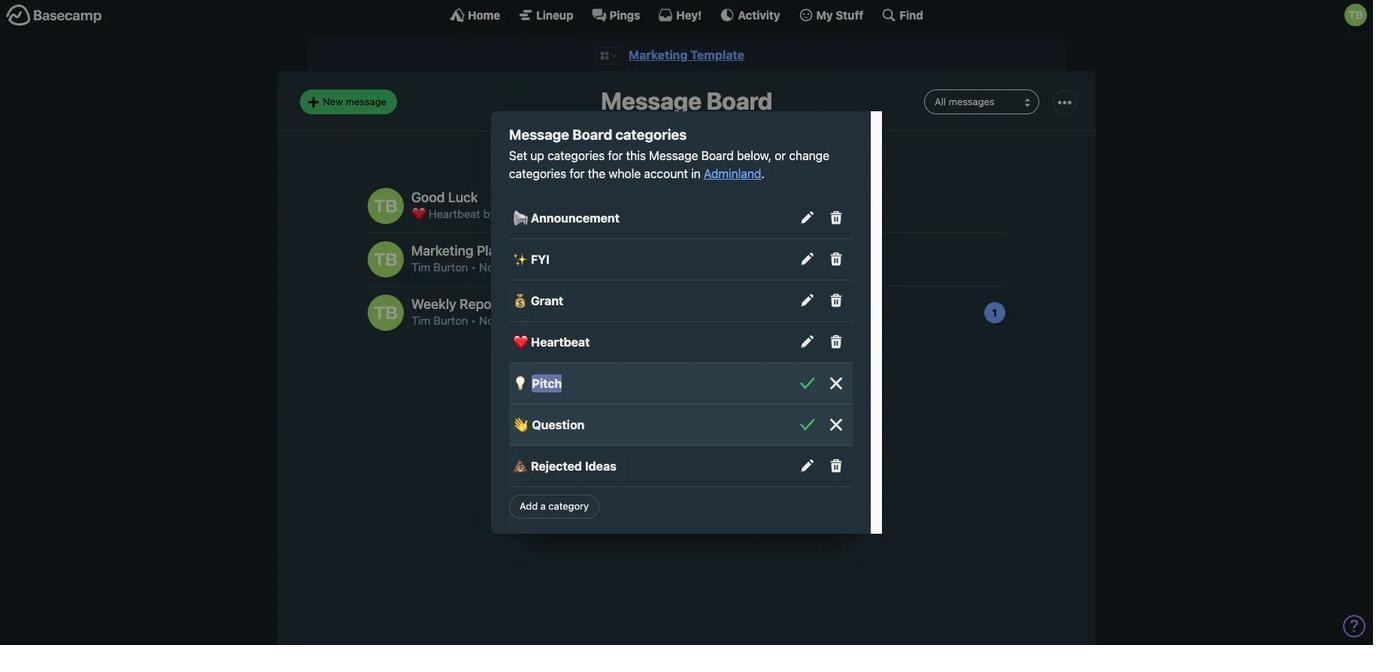 Task type: vqa. For each thing, say whether or not it's contained in the screenshot.
New Message link on the top left of page
yes



Task type: locate. For each thing, give the bounding box(es) containing it.
marketing template link
[[629, 48, 745, 62]]

nov inside marketing plan proposal tim burton • nov 21 —           space to create the greatest marketing plan.
[[479, 260, 500, 274]]

0 horizontal spatial tim burton image
[[368, 295, 404, 331]]

— left fyi
[[517, 260, 527, 274]]

0 horizontal spatial heartbeat
[[429, 207, 480, 221]]

template
[[691, 48, 745, 62]]

0 vertical spatial tim
[[499, 207, 518, 221]]

1 horizontal spatial marketing
[[629, 48, 688, 62]]

to right space
[[565, 260, 575, 274]]

add a category
[[520, 500, 589, 512]]

for
[[608, 149, 623, 162], [570, 167, 585, 180]]

tim right by
[[499, 207, 518, 221]]

0 horizontal spatial 21
[[503, 260, 514, 274]]

marketing left plan
[[411, 243, 474, 259]]

0 vertical spatial tim burton image
[[1345, 4, 1367, 26]]

2 vertical spatial categories
[[509, 167, 566, 180]]

marketing plan proposal tim burton • nov 21 —           space to create the greatest marketing plan.
[[411, 243, 759, 274]]

name it… text field down board
[[532, 374, 676, 393]]

to inside marketing plan proposal tim burton • nov 21 —           space to create the greatest marketing plan.
[[565, 260, 575, 274]]

0 vertical spatial ❤️
[[411, 207, 426, 221]]

0 horizontal spatial nov 21 element
[[479, 260, 514, 274]]

for up whole
[[608, 149, 623, 162]]

weekly
[[411, 297, 456, 312]]

1 vertical spatial tim
[[411, 260, 430, 274]]

tim up weekly
[[411, 260, 430, 274]]

heartbeat down this
[[531, 335, 590, 349]]

adminland .
[[704, 167, 765, 180]]

0 vertical spatial categories
[[616, 126, 687, 143]]

sorted
[[570, 149, 616, 162]]

1 vertical spatial 21
[[503, 260, 514, 274]]

marketing template
[[629, 48, 745, 62]]

nov 21 element
[[567, 207, 602, 221], [479, 260, 514, 274]]

0 vertical spatial burton
[[521, 207, 555, 221]]

0 vertical spatial for
[[608, 149, 623, 162]]

alphabetically
[[620, 149, 719, 162]]

1 vertical spatial a
[[540, 500, 546, 512]]

space
[[530, 260, 562, 274]]

0 vertical spatial to
[[565, 260, 575, 274]]

the
[[588, 167, 605, 180], [614, 260, 631, 274]]

the inside marketing plan proposal tim burton • nov 21 —           space to create the greatest marketing plan.
[[614, 260, 631, 274]]

the down sorted
[[588, 167, 605, 180]]

.
[[761, 167, 765, 180]]

main element
[[0, 0, 1373, 29]]

2 vertical spatial tim
[[411, 314, 430, 327]]

0 horizontal spatial message
[[346, 95, 387, 107]]

message up this
[[601, 87, 702, 115]]

heartbeat down luck on the left
[[429, 207, 480, 221]]

❤️ down the good
[[411, 207, 426, 221]]

21 inside "good luck ❤️ heartbeat by              tim burton • nov 21 —           thankful"
[[590, 207, 602, 221]]

0 vertical spatial •
[[558, 207, 564, 221]]

adminland
[[704, 167, 761, 180]]

1 horizontal spatial nov 21 element
[[567, 207, 602, 221]]

1 vertical spatial —
[[517, 260, 527, 274]]

tim
[[499, 207, 518, 221], [411, 260, 430, 274], [411, 314, 430, 327]]

0 vertical spatial nov 21 element
[[567, 207, 602, 221]]

— left thankful
[[605, 207, 614, 221]]

categories down message board categories
[[548, 149, 605, 162]]

1 horizontal spatial tim burton image
[[1345, 4, 1367, 26]]

0 horizontal spatial to
[[565, 260, 575, 274]]

to left ask
[[744, 314, 755, 327]]

21 left thankful
[[590, 207, 602, 221]]

1
[[992, 307, 997, 319]]

board left z
[[701, 149, 734, 162]]

sorted alphabetically a-z ( change )
[[570, 149, 804, 162]]

to
[[565, 260, 575, 274], [744, 314, 755, 327]]

burton up proposal on the top left
[[521, 207, 555, 221]]

—
[[605, 207, 614, 221], [517, 260, 527, 274], [519, 314, 529, 327]]

2 vertical spatial —
[[519, 314, 529, 327]]

a right add
[[540, 500, 546, 512]]

account
[[644, 167, 688, 180]]

name it… text field up ideas
[[532, 415, 676, 435]]

0 horizontal spatial marketing
[[411, 243, 474, 259]]

good
[[411, 190, 445, 206]]

tim inside "good luck ❤️ heartbeat by              tim burton • nov 21 —           thankful"
[[499, 207, 518, 221]]

heartbeat
[[429, 207, 480, 221], [531, 335, 590, 349]]

nov inside weekly report tim burton • nov 20 —           this message board will serve as a place to ask questions
[[479, 314, 500, 327]]

❤️ heartbeat
[[513, 335, 590, 349]]

nov 21 element down plan
[[479, 260, 514, 274]]

0 vertical spatial nov
[[567, 207, 587, 221]]

burton down weekly
[[433, 314, 468, 327]]

board up sorted
[[572, 126, 612, 143]]

burton
[[521, 207, 555, 221], [433, 260, 468, 274], [433, 314, 468, 327]]

0 vertical spatial 21
[[590, 207, 602, 221]]

ideas
[[585, 459, 617, 473]]

💰 grant
[[513, 294, 563, 308]]

1 vertical spatial •
[[471, 260, 476, 274]]

nov up marketing plan proposal tim burton • nov 21 —           space to create the greatest marketing plan.
[[567, 207, 587, 221]]

for down sorted
[[570, 167, 585, 180]]

proposal
[[507, 243, 561, 259]]

message board
[[601, 87, 772, 115]]

1 horizontal spatial 21
[[590, 207, 602, 221]]

1 horizontal spatial message
[[557, 314, 603, 327]]

0 horizontal spatial the
[[588, 167, 605, 180]]

1 horizontal spatial a
[[704, 314, 710, 327]]

message up account
[[649, 149, 698, 162]]

❤️ inside "good luck ❤️ heartbeat by              tim burton • nov 21 —           thankful"
[[411, 207, 426, 221]]

burton up weekly
[[433, 260, 468, 274]]

0 vertical spatial name it… text field
[[532, 374, 676, 393]]

marketing inside marketing plan proposal tim burton • nov 21 —           space to create the greatest marketing plan.
[[411, 243, 474, 259]]

2 name it… text field from the top
[[532, 415, 676, 435]]

1 tim burton image from the top
[[368, 188, 404, 224]]

a-
[[722, 149, 735, 162]]

0 vertical spatial —
[[605, 207, 614, 221]]

1 horizontal spatial for
[[608, 149, 623, 162]]

nov 21 element up marketing plan proposal tim burton • nov 21 —           space to create the greatest marketing plan.
[[567, 207, 602, 221]]

• right 📢
[[558, 207, 564, 221]]

1 vertical spatial nov
[[479, 260, 500, 274]]

2 vertical spatial burton
[[433, 314, 468, 327]]

❤️
[[411, 207, 426, 221], [513, 335, 528, 349]]

0 vertical spatial message
[[346, 95, 387, 107]]

categories up this
[[616, 126, 687, 143]]

lineup link
[[518, 8, 573, 23]]

board inside set up categories for this message board below, or change categories for the whole account in
[[701, 149, 734, 162]]

0 vertical spatial the
[[588, 167, 605, 180]]

• down report
[[471, 314, 476, 327]]

1 horizontal spatial heartbeat
[[531, 335, 590, 349]]

0 vertical spatial a
[[704, 314, 710, 327]]

0 vertical spatial tim burton image
[[368, 188, 404, 224]]

2 vertical spatial message
[[649, 149, 698, 162]]

change right the or
[[789, 149, 829, 162]]

tim down weekly
[[411, 314, 430, 327]]

— inside marketing plan proposal tim burton • nov 21 —           space to create the greatest marketing plan.
[[517, 260, 527, 274]]

0 vertical spatial heartbeat
[[429, 207, 480, 221]]

the for proposal
[[614, 260, 631, 274]]

the right the create
[[614, 260, 631, 274]]

1 vertical spatial the
[[614, 260, 631, 274]]

message
[[601, 87, 702, 115], [509, 126, 569, 143], [649, 149, 698, 162]]

the inside set up categories for this message board below, or change categories for the whole account in
[[588, 167, 605, 180]]

💩 rejected ideas
[[513, 459, 617, 473]]

categories
[[616, 126, 687, 143], [548, 149, 605, 162], [509, 167, 566, 180]]

20
[[503, 314, 516, 327]]

new message
[[323, 95, 387, 107]]

1 vertical spatial categories
[[548, 149, 605, 162]]

message up '❤️ heartbeat'
[[557, 314, 603, 327]]

whole
[[609, 167, 641, 180]]

a inside weekly report tim burton • nov 20 —           this message board will serve as a place to ask questions
[[704, 314, 710, 327]]

a
[[704, 314, 710, 327], [540, 500, 546, 512]]

1 vertical spatial tim burton image
[[368, 241, 404, 277]]

1 vertical spatial tim burton image
[[368, 295, 404, 331]]

this
[[532, 314, 554, 327]]

1 name it… text field from the top
[[532, 374, 676, 393]]

None text field
[[513, 374, 529, 393]]

message up up
[[509, 126, 569, 143]]

board
[[707, 87, 772, 115], [572, 126, 612, 143], [701, 149, 734, 162]]

2 vertical spatial board
[[701, 149, 734, 162]]

1 vertical spatial heartbeat
[[531, 335, 590, 349]]

21 inside marketing plan proposal tim burton • nov 21 —           space to create the greatest marketing plan.
[[503, 260, 514, 274]]

new
[[323, 95, 343, 107]]

0 vertical spatial board
[[707, 87, 772, 115]]

0 horizontal spatial for
[[570, 167, 585, 180]]

Name it… text field
[[532, 374, 676, 393], [532, 415, 676, 435]]

1 vertical spatial marketing
[[411, 243, 474, 259]]

None text field
[[513, 415, 529, 435]]

1 vertical spatial nov 21 element
[[479, 260, 514, 274]]

nov down report
[[479, 314, 500, 327]]

nov
[[567, 207, 587, 221], [479, 260, 500, 274], [479, 314, 500, 327]]

1 vertical spatial message
[[509, 126, 569, 143]]

2 tim burton image from the top
[[368, 241, 404, 277]]

💰
[[513, 294, 528, 308]]

0 horizontal spatial ❤️
[[411, 207, 426, 221]]

tim burton image for marketing
[[368, 241, 404, 277]]

tim burton image
[[368, 188, 404, 224], [368, 241, 404, 277]]

1 horizontal spatial the
[[614, 260, 631, 274]]

message board categories
[[509, 126, 687, 143]]

21
[[590, 207, 602, 221], [503, 260, 514, 274]]

board down template
[[707, 87, 772, 115]]

plan
[[477, 243, 504, 259]]

— right 20
[[519, 314, 529, 327]]

change up "."
[[750, 149, 799, 162]]

nov down plan
[[479, 260, 500, 274]]

1 horizontal spatial to
[[744, 314, 755, 327]]

categories down up
[[509, 167, 566, 180]]

2 vertical spatial nov
[[479, 314, 500, 327]]

tim burton image
[[1345, 4, 1367, 26], [368, 295, 404, 331]]

•
[[558, 207, 564, 221], [471, 260, 476, 274], [471, 314, 476, 327]]

luck
[[448, 190, 478, 206]]

0 vertical spatial message
[[601, 87, 702, 115]]

message
[[346, 95, 387, 107], [557, 314, 603, 327]]

1 vertical spatial name it… text field
[[532, 415, 676, 435]]

adminland link
[[704, 167, 761, 180]]

1 vertical spatial message
[[557, 314, 603, 327]]

a right as
[[704, 314, 710, 327]]

📢
[[513, 211, 528, 225]]

• up report
[[471, 260, 476, 274]]

2 change from the left
[[789, 149, 829, 162]]

1 horizontal spatial ❤️
[[513, 335, 528, 349]]

marketing
[[629, 48, 688, 62], [411, 243, 474, 259]]

change
[[750, 149, 799, 162], [789, 149, 829, 162]]

marketing down main element
[[629, 48, 688, 62]]

2 vertical spatial •
[[471, 314, 476, 327]]

0 vertical spatial marketing
[[629, 48, 688, 62]]

0 horizontal spatial a
[[540, 500, 546, 512]]

21 down plan
[[503, 260, 514, 274]]

1 vertical spatial for
[[570, 167, 585, 180]]

1 vertical spatial to
[[744, 314, 755, 327]]

fyi
[[531, 253, 550, 266]]

1 vertical spatial board
[[572, 126, 612, 143]]

💩
[[513, 459, 528, 473]]

message for message board categories
[[509, 126, 569, 143]]

❤️ down 20
[[513, 335, 528, 349]]

home
[[468, 8, 500, 21]]

1 vertical spatial burton
[[433, 260, 468, 274]]

message right new on the top of page
[[346, 95, 387, 107]]



Task type: describe. For each thing, give the bounding box(es) containing it.
z
[[735, 149, 742, 162]]

— inside weekly report tim burton • nov 20 —           this message board will serve as a place to ask questions
[[519, 314, 529, 327]]

by
[[483, 207, 496, 221]]

nov 21 element for plan
[[479, 260, 514, 274]]

tim inside weekly report tim burton • nov 20 —           this message board will serve as a place to ask questions
[[411, 314, 430, 327]]

nov 21 element for luck
[[567, 207, 602, 221]]

tim inside marketing plan proposal tim burton • nov 21 —           space to create the greatest marketing plan.
[[411, 260, 430, 274]]

marketing for template
[[629, 48, 688, 62]]

good luck ❤️ heartbeat by              tim burton • nov 21 —           thankful
[[411, 190, 662, 221]]

nov inside "good luck ❤️ heartbeat by              tim burton • nov 21 —           thankful"
[[567, 207, 587, 221]]

✨
[[513, 253, 528, 266]]

message inside weekly report tim burton • nov 20 —           this message board will serve as a place to ask questions
[[557, 314, 603, 327]]

change link
[[750, 149, 799, 162]]

)
[[799, 149, 804, 162]]

board
[[606, 314, 636, 327]]

heartbeat inside "good luck ❤️ heartbeat by              tim burton • nov 21 —           thankful"
[[429, 207, 480, 221]]

board for message board categories
[[572, 126, 612, 143]]

weekly report tim burton • nov 20 —           this message board will serve as a place to ask questions
[[411, 297, 828, 327]]

lineup
[[536, 8, 573, 21]]

or
[[775, 149, 786, 162]]

new message link
[[300, 90, 397, 114]]

✨ fyi
[[513, 253, 550, 266]]

report
[[460, 297, 502, 312]]

this
[[626, 149, 646, 162]]

tim burton image for good
[[368, 188, 404, 224]]

1 change from the left
[[750, 149, 799, 162]]

set up categories for this message board below, or change categories for the whole account in
[[509, 149, 829, 180]]

pings button
[[592, 8, 640, 23]]

to inside weekly report tim burton • nov 20 —           this message board will serve as a place to ask questions
[[744, 314, 755, 327]]

plan.
[[734, 260, 759, 274]]

place
[[713, 314, 741, 327]]

message inside set up categories for this message board below, or change categories for the whole account in
[[649, 149, 698, 162]]

change inside set up categories for this message board below, or change categories for the whole account in
[[789, 149, 829, 162]]

add a category button
[[509, 495, 599, 519]]

a inside button
[[540, 500, 546, 512]]

serve
[[658, 314, 687, 327]]

activity link
[[720, 8, 780, 23]]

in
[[691, 167, 701, 180]]

rejected
[[531, 459, 582, 473]]

find button
[[882, 8, 923, 23]]

marketing
[[679, 260, 731, 274]]

up
[[530, 149, 544, 162]]

1 link
[[984, 302, 1005, 323]]

categories for up
[[548, 149, 605, 162]]

• inside marketing plan proposal tim burton • nov 21 —           space to create the greatest marketing plan.
[[471, 260, 476, 274]]

activity
[[738, 8, 780, 21]]

the for categories
[[588, 167, 605, 180]]

burton inside weekly report tim burton • nov 20 —           this message board will serve as a place to ask questions
[[433, 314, 468, 327]]

marketing for plan
[[411, 243, 474, 259]]

set
[[509, 149, 527, 162]]

pings
[[610, 8, 640, 21]]

will
[[639, 314, 655, 327]]

(
[[746, 149, 750, 162]]

find
[[900, 8, 923, 21]]

📢 announcement
[[513, 211, 620, 225]]

• inside "good luck ❤️ heartbeat by              tim burton • nov 21 —           thankful"
[[558, 207, 564, 221]]

grant
[[531, 294, 563, 308]]

burton inside marketing plan proposal tim burton • nov 21 —           space to create the greatest marketing plan.
[[433, 260, 468, 274]]

thankful
[[617, 207, 662, 221]]

greatest
[[634, 260, 676, 274]]

category
[[549, 500, 589, 512]]

below,
[[737, 149, 772, 162]]

home link
[[450, 8, 500, 23]]

create
[[578, 260, 611, 274]]

categories for board
[[616, 126, 687, 143]]

burton inside "good luck ❤️ heartbeat by              tim burton • nov 21 —           thankful"
[[521, 207, 555, 221]]

switch accounts image
[[6, 4, 102, 27]]

message for message board
[[601, 87, 702, 115]]

announcement
[[531, 211, 620, 225]]

— inside "good luck ❤️ heartbeat by              tim burton • nov 21 —           thankful"
[[605, 207, 614, 221]]

questions
[[778, 314, 828, 327]]

add
[[520, 500, 538, 512]]

board for message board
[[707, 87, 772, 115]]

nov 20 element
[[479, 314, 516, 327]]

as
[[690, 314, 701, 327]]

• inside weekly report tim burton • nov 20 —           this message board will serve as a place to ask questions
[[471, 314, 476, 327]]

ask
[[758, 314, 775, 327]]

1 vertical spatial ❤️
[[513, 335, 528, 349]]



